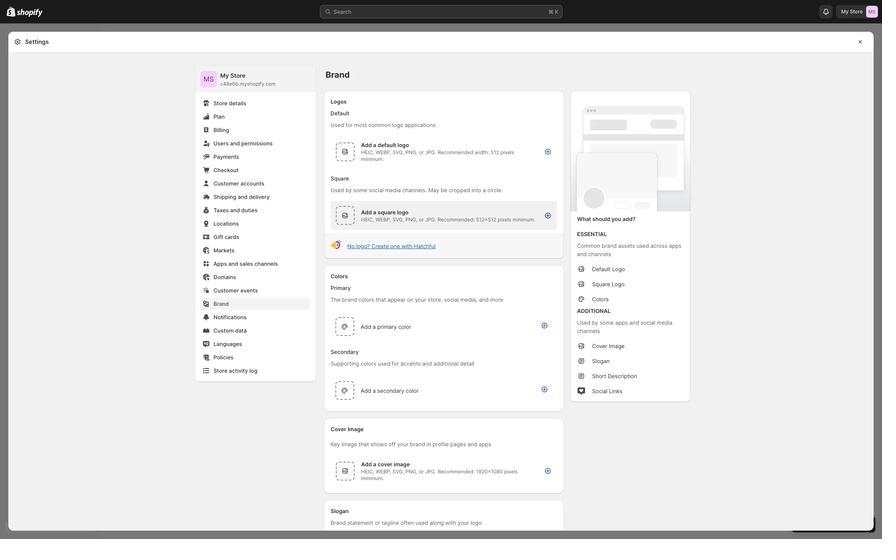Task type: describe. For each thing, give the bounding box(es) containing it.
store details
[[214, 100, 246, 107]]

customer for customer events
[[214, 287, 239, 294]]

1 horizontal spatial shopify image
[[17, 9, 43, 17]]

shipping
[[214, 194, 236, 200]]

0 horizontal spatial social
[[369, 187, 384, 194]]

policies link
[[200, 352, 311, 364]]

pixels inside add a default logo heic, webp, svg, png, or jpg. recommended width: 512 pixels minimum.
[[501, 149, 514, 156]]

what
[[577, 216, 591, 223]]

0 vertical spatial colors
[[359, 297, 374, 303]]

0 horizontal spatial with
[[402, 243, 413, 250]]

1 vertical spatial colors
[[361, 361, 377, 367]]

gift cards
[[214, 234, 239, 241]]

1 horizontal spatial brand
[[410, 441, 425, 448]]

circle.
[[488, 187, 503, 194]]

a for add a secondary color
[[373, 388, 376, 394]]

no logo? create one with hatchful image
[[331, 240, 341, 250]]

used inside common brand assets used across apps and channels
[[637, 243, 649, 249]]

cards
[[225, 234, 239, 241]]

1 horizontal spatial your
[[415, 297, 427, 303]]

you
[[612, 216, 622, 223]]

1 horizontal spatial that
[[376, 297, 386, 303]]

users and permissions
[[214, 140, 273, 147]]

additional
[[434, 361, 459, 367]]

locations
[[214, 221, 239, 227]]

hatchful
[[414, 243, 436, 250]]

applications
[[405, 122, 436, 128]]

no logo? create one with hatchful
[[348, 243, 436, 250]]

social
[[592, 388, 608, 395]]

accounts
[[241, 180, 265, 187]]

png, for add a square logo
[[406, 217, 418, 223]]

1 horizontal spatial for
[[392, 361, 399, 367]]

one
[[391, 243, 400, 250]]

used for most common logo applications
[[331, 122, 436, 128]]

and inside used by some apps and social media channels
[[630, 320, 639, 326]]

logo inside add a square logo heic, webp, svg, png, or jpg. recommended: 512×512 pixels minimum.
[[397, 209, 409, 216]]

store activity log
[[214, 368, 258, 375]]

heic, for add a cover image
[[361, 469, 374, 475]]

create
[[372, 243, 389, 250]]

brand statement or tagline often used along with your logo
[[331, 520, 482, 527]]

checkout link
[[200, 164, 311, 176]]

common brand assets used across apps and channels
[[577, 243, 682, 258]]

shipping and delivery link
[[200, 191, 311, 203]]

heic, for add a square logo
[[361, 217, 374, 223]]

store activity log link
[[200, 365, 311, 377]]

jpg. for add a cover image
[[425, 469, 437, 475]]

logo right the along
[[471, 520, 482, 527]]

my store image
[[867, 6, 878, 18]]

⌘
[[549, 8, 554, 15]]

apps and sales channels link
[[200, 258, 311, 270]]

my store
[[842, 8, 863, 15]]

a for add a primary color
[[373, 324, 376, 330]]

cropped
[[449, 187, 470, 194]]

off
[[389, 441, 396, 448]]

cover
[[378, 462, 393, 468]]

secondary
[[377, 388, 405, 394]]

some for social
[[354, 187, 368, 194]]

store left my store image
[[850, 8, 863, 15]]

square
[[378, 209, 396, 216]]

no logo? create one with hatchful link
[[348, 243, 436, 250]]

square logo
[[592, 281, 625, 288]]

shipping and delivery
[[214, 194, 270, 200]]

custom data
[[214, 328, 247, 334]]

short description
[[592, 373, 637, 380]]

customer events link
[[200, 285, 311, 297]]

links
[[609, 388, 623, 395]]

my store c48e6b.myshopify.com
[[220, 72, 276, 87]]

statement
[[348, 520, 374, 527]]

add a default logo heic, webp, svg, png, or jpg. recommended width: 512 pixels minimum.
[[361, 142, 514, 162]]

add for add a default logo heic, webp, svg, png, or jpg. recommended width: 512 pixels minimum.
[[361, 142, 372, 149]]

activity
[[229, 368, 248, 375]]

webp, for cover
[[376, 469, 391, 475]]

markets
[[214, 247, 235, 254]]

store inside my store c48e6b.myshopify.com
[[230, 72, 246, 79]]

minimum. for add a cover image
[[361, 476, 384, 482]]

logo for default logo
[[612, 266, 625, 273]]

taxes and duties
[[214, 207, 258, 214]]

languages link
[[200, 339, 311, 350]]

channels for additional
[[577, 328, 600, 335]]

add a cover image heic, webp, svg, png, or jpg. recommended: 1920×1080 pixels minimum.
[[361, 462, 518, 482]]

0 vertical spatial slogan
[[592, 358, 610, 365]]

1 horizontal spatial cover image
[[592, 343, 625, 350]]

additional
[[577, 308, 611, 315]]

ms button
[[200, 71, 217, 87]]

appear
[[388, 297, 406, 303]]

default for default logo
[[592, 266, 611, 273]]

⌘ k
[[549, 8, 559, 15]]

tagline
[[382, 520, 399, 527]]

locations link
[[200, 218, 311, 230]]

0 vertical spatial image
[[342, 441, 357, 448]]

heic, for add a default logo
[[361, 149, 374, 156]]

description
[[608, 373, 637, 380]]

key
[[331, 441, 340, 448]]

be
[[441, 187, 447, 194]]

customer accounts link
[[200, 178, 311, 190]]

pages
[[451, 441, 466, 448]]

apps
[[214, 261, 227, 267]]

primary
[[331, 285, 351, 292]]

delivery
[[249, 194, 270, 200]]

store up 'plan'
[[214, 100, 228, 107]]

some for apps
[[600, 320, 614, 326]]

should
[[593, 216, 611, 223]]

media,
[[461, 297, 478, 303]]

square for square logo
[[592, 281, 611, 288]]

apps inside used by some apps and social media channels
[[616, 320, 628, 326]]

custom
[[214, 328, 234, 334]]

profile
[[433, 441, 449, 448]]

billing
[[214, 127, 229, 133]]

users
[[214, 140, 229, 147]]

markets link
[[200, 245, 311, 257]]

minimum. inside add a default logo heic, webp, svg, png, or jpg. recommended width: 512 pixels minimum.
[[361, 156, 384, 162]]

add for add a square logo heic, webp, svg, png, or jpg. recommended: 512×512 pixels minimum.
[[361, 209, 372, 216]]

1 horizontal spatial cover
[[592, 343, 608, 350]]

into
[[472, 187, 482, 194]]

a for add a cover image heic, webp, svg, png, or jpg. recommended: 1920×1080 pixels minimum.
[[373, 462, 377, 468]]

0 vertical spatial for
[[346, 122, 353, 128]]

gift cards link
[[200, 231, 311, 243]]

plan link
[[200, 111, 311, 123]]

notifications link
[[200, 312, 311, 323]]

a right into
[[483, 187, 486, 194]]

events
[[241, 287, 258, 294]]

0 vertical spatial colors
[[331, 273, 348, 280]]

1 vertical spatial social
[[444, 297, 459, 303]]

brand link
[[200, 298, 311, 310]]

default for default
[[331, 110, 350, 117]]

png, for add a cover image
[[406, 469, 418, 475]]

gift
[[214, 234, 223, 241]]



Task type: locate. For each thing, give the bounding box(es) containing it.
1 vertical spatial media
[[657, 320, 673, 326]]

dialog
[[878, 32, 883, 531]]

used left accents
[[378, 361, 391, 367]]

2 vertical spatial apps
[[479, 441, 492, 448]]

2 vertical spatial brand
[[410, 441, 425, 448]]

and inside common brand assets used across apps and channels
[[577, 251, 587, 258]]

cover image
[[592, 343, 625, 350], [331, 426, 364, 433]]

1 vertical spatial channels
[[255, 261, 278, 267]]

svg, for square
[[393, 217, 404, 223]]

with right the along
[[445, 520, 456, 527]]

2 vertical spatial brand
[[331, 520, 346, 527]]

a left secondary
[[373, 388, 376, 394]]

png, inside add a square logo heic, webp, svg, png, or jpg. recommended: 512×512 pixels minimum.
[[406, 217, 418, 223]]

used right assets on the right top of the page
[[637, 243, 649, 249]]

duties
[[241, 207, 258, 214]]

1 horizontal spatial social
[[444, 297, 459, 303]]

or for add a square logo
[[419, 217, 424, 223]]

cover image up key
[[331, 426, 364, 433]]

logo
[[392, 122, 404, 128], [398, 142, 409, 149], [397, 209, 409, 216], [471, 520, 482, 527]]

default
[[331, 110, 350, 117], [592, 266, 611, 273]]

pixels inside add a square logo heic, webp, svg, png, or jpg. recommended: 512×512 pixels minimum.
[[498, 217, 512, 223]]

color right primary
[[399, 324, 411, 330]]

jpg. inside add a square logo heic, webp, svg, png, or jpg. recommended: 512×512 pixels minimum.
[[425, 217, 437, 223]]

your right off
[[397, 441, 409, 448]]

supporting
[[331, 361, 359, 367]]

2 vertical spatial heic,
[[361, 469, 374, 475]]

default logo
[[592, 266, 625, 273]]

png, down channels.
[[406, 217, 418, 223]]

add
[[361, 142, 372, 149], [361, 209, 372, 216], [361, 324, 371, 330], [361, 388, 371, 394], [361, 462, 372, 468]]

may
[[429, 187, 439, 194]]

my store image
[[200, 71, 217, 87]]

by for used by some social media channels. may be cropped into a circle.
[[346, 187, 352, 194]]

svg, down square
[[393, 217, 404, 223]]

1 recommended: from the top
[[438, 217, 475, 223]]

plan
[[214, 113, 225, 120]]

webp, inside add a default logo heic, webp, svg, png, or jpg. recommended width: 512 pixels minimum.
[[376, 149, 391, 156]]

color for add a secondary color
[[406, 388, 419, 394]]

1 vertical spatial jpg.
[[425, 217, 437, 223]]

colors left appear
[[359, 297, 374, 303]]

brand up logos
[[326, 70, 350, 80]]

channels inside "apps and sales channels" link
[[255, 261, 278, 267]]

3 svg, from the top
[[393, 469, 404, 475]]

used for used by some social media channels. may be cropped into a circle.
[[331, 187, 344, 194]]

0 horizontal spatial some
[[354, 187, 368, 194]]

channels down the common at the right of the page
[[589, 251, 612, 258]]

payments
[[214, 154, 239, 160]]

1 vertical spatial logo
[[612, 281, 625, 288]]

add inside add a default logo heic, webp, svg, png, or jpg. recommended width: 512 pixels minimum.
[[361, 142, 372, 149]]

2 heic, from the top
[[361, 217, 374, 223]]

2 customer from the top
[[214, 287, 239, 294]]

used inside used by some apps and social media channels
[[577, 320, 591, 326]]

permissions
[[241, 140, 273, 147]]

your right the along
[[458, 520, 469, 527]]

apps right across at top
[[669, 243, 682, 249]]

0 vertical spatial color
[[399, 324, 411, 330]]

3 jpg. from the top
[[425, 469, 437, 475]]

heic, up logo?
[[361, 217, 374, 223]]

cover up short
[[592, 343, 608, 350]]

pixels inside add a cover image heic, webp, svg, png, or jpg. recommended: 1920×1080 pixels minimum.
[[504, 469, 518, 475]]

add left cover on the bottom of the page
[[361, 462, 372, 468]]

store inside 'link'
[[214, 368, 228, 375]]

logo?
[[356, 243, 370, 250]]

svg, for cover
[[393, 469, 404, 475]]

1 horizontal spatial by
[[592, 320, 599, 326]]

brand left statement
[[331, 520, 346, 527]]

c48e6b.myshopify.com
[[220, 81, 276, 87]]

media inside used by some apps and social media channels
[[657, 320, 673, 326]]

heic, inside add a default logo heic, webp, svg, png, or jpg. recommended width: 512 pixels minimum.
[[361, 149, 374, 156]]

or for add a default logo
[[419, 149, 424, 156]]

brand up notifications
[[214, 301, 229, 308]]

0 horizontal spatial media
[[385, 187, 401, 194]]

apps down the 'square logo'
[[616, 320, 628, 326]]

my for my store
[[842, 8, 849, 15]]

0 horizontal spatial colors
[[331, 273, 348, 280]]

custom data link
[[200, 325, 311, 337]]

customer for customer accounts
[[214, 180, 239, 187]]

recommended: inside add a cover image heic, webp, svg, png, or jpg. recommended: 1920×1080 pixels minimum.
[[438, 469, 475, 475]]

0 vertical spatial with
[[402, 243, 413, 250]]

width:
[[475, 149, 490, 156]]

a for add a square logo heic, webp, svg, png, or jpg. recommended: 512×512 pixels minimum.
[[373, 209, 377, 216]]

2 vertical spatial pixels
[[504, 469, 518, 475]]

0 horizontal spatial apps
[[479, 441, 492, 448]]

store,
[[428, 297, 443, 303]]

0 vertical spatial svg,
[[393, 149, 404, 156]]

recommended: for add a square logo
[[438, 217, 475, 223]]

color
[[399, 324, 411, 330], [406, 388, 419, 394]]

that left appear
[[376, 297, 386, 303]]

webp, down cover on the bottom of the page
[[376, 469, 391, 475]]

often
[[401, 520, 414, 527]]

across
[[651, 243, 668, 249]]

for
[[346, 122, 353, 128], [392, 361, 399, 367]]

2 horizontal spatial apps
[[669, 243, 682, 249]]

social inside used by some apps and social media channels
[[641, 320, 656, 326]]

with right one
[[402, 243, 413, 250]]

that left shows
[[359, 441, 369, 448]]

recommended: down cropped
[[438, 217, 475, 223]]

0 vertical spatial jpg.
[[425, 149, 437, 156]]

some inside used by some apps and social media channels
[[600, 320, 614, 326]]

0 vertical spatial your
[[415, 297, 427, 303]]

recommended: down pages
[[438, 469, 475, 475]]

or down the 'applications'
[[419, 149, 424, 156]]

and
[[230, 140, 240, 147], [238, 194, 248, 200], [230, 207, 240, 214], [577, 251, 587, 258], [229, 261, 238, 267], [479, 297, 489, 303], [630, 320, 639, 326], [423, 361, 432, 367], [468, 441, 477, 448]]

channels
[[589, 251, 612, 258], [255, 261, 278, 267], [577, 328, 600, 335]]

1 vertical spatial slogan
[[331, 508, 349, 515]]

by for used by some apps and social media channels
[[592, 320, 599, 326]]

512
[[491, 149, 499, 156]]

key image that shows off your brand in profile pages and apps
[[331, 441, 492, 448]]

brand left the in
[[410, 441, 425, 448]]

0 vertical spatial recommended:
[[438, 217, 475, 223]]

details
[[229, 100, 246, 107]]

recommended: inside add a square logo heic, webp, svg, png, or jpg. recommended: 512×512 pixels minimum.
[[438, 217, 475, 223]]

1 horizontal spatial with
[[445, 520, 456, 527]]

0 horizontal spatial image
[[342, 441, 357, 448]]

color for add a primary color
[[399, 324, 411, 330]]

slogan up short
[[592, 358, 610, 365]]

webp, down square
[[376, 217, 391, 223]]

0 vertical spatial cover
[[592, 343, 608, 350]]

for left accents
[[392, 361, 399, 367]]

some
[[354, 187, 368, 194], [600, 320, 614, 326]]

webp, inside add a square logo heic, webp, svg, png, or jpg. recommended: 512×512 pixels minimum.
[[376, 217, 391, 223]]

pixels for add a square logo
[[498, 217, 512, 223]]

webp, for default
[[376, 149, 391, 156]]

1 vertical spatial used
[[331, 187, 344, 194]]

logo right square
[[397, 209, 409, 216]]

jpg. inside add a default logo heic, webp, svg, png, or jpg. recommended width: 512 pixels minimum.
[[425, 149, 437, 156]]

customer events
[[214, 287, 258, 294]]

used for used for most common logo applications
[[331, 122, 344, 128]]

colors right supporting
[[361, 361, 377, 367]]

1 horizontal spatial apps
[[616, 320, 628, 326]]

social
[[369, 187, 384, 194], [444, 297, 459, 303], [641, 320, 656, 326]]

brand
[[602, 243, 617, 249], [342, 297, 357, 303], [410, 441, 425, 448]]

a left primary
[[373, 324, 376, 330]]

for left most
[[346, 122, 353, 128]]

png, inside add a cover image heic, webp, svg, png, or jpg. recommended: 1920×1080 pixels minimum.
[[406, 469, 418, 475]]

social links
[[592, 388, 623, 395]]

my for my store c48e6b.myshopify.com
[[220, 72, 229, 79]]

add for add a secondary color
[[361, 388, 371, 394]]

add left primary
[[361, 324, 371, 330]]

brand for the
[[342, 297, 357, 303]]

taxes
[[214, 207, 229, 214]]

apps inside common brand assets used across apps and channels
[[669, 243, 682, 249]]

shop settings menu element
[[195, 66, 316, 382]]

add left secondary
[[361, 388, 371, 394]]

colors up 'additional'
[[592, 296, 609, 303]]

or inside add a square logo heic, webp, svg, png, or jpg. recommended: 512×512 pixels minimum.
[[419, 217, 424, 223]]

pixels
[[501, 149, 514, 156], [498, 217, 512, 223], [504, 469, 518, 475]]

0 vertical spatial default
[[331, 110, 350, 117]]

a inside add a default logo heic, webp, svg, png, or jpg. recommended width: 512 pixels minimum.
[[373, 142, 377, 149]]

a left default
[[373, 142, 377, 149]]

default
[[378, 142, 396, 149]]

svg, for default
[[393, 149, 404, 156]]

most
[[354, 122, 367, 128]]

languages
[[214, 341, 242, 348]]

1 svg, from the top
[[393, 149, 404, 156]]

png, inside add a default logo heic, webp, svg, png, or jpg. recommended width: 512 pixels minimum.
[[406, 149, 418, 156]]

1 png, from the top
[[406, 149, 418, 156]]

channels inside used by some apps and social media channels
[[577, 328, 600, 335]]

1 vertical spatial webp,
[[376, 217, 391, 223]]

short
[[592, 373, 607, 380]]

no
[[348, 243, 355, 250]]

logo inside add a default logo heic, webp, svg, png, or jpg. recommended width: 512 pixels minimum.
[[398, 142, 409, 149]]

png, down the 'applications'
[[406, 149, 418, 156]]

or down key image that shows off your brand in profile pages and apps
[[419, 469, 424, 475]]

0 vertical spatial that
[[376, 297, 386, 303]]

detail
[[460, 361, 475, 367]]

store down policies
[[214, 368, 228, 375]]

brand
[[326, 70, 350, 80], [214, 301, 229, 308], [331, 520, 346, 527]]

pixels right 1920×1080
[[504, 469, 518, 475]]

0 horizontal spatial square
[[331, 175, 349, 182]]

png, down key image that shows off your brand in profile pages and apps
[[406, 469, 418, 475]]

0 horizontal spatial your
[[397, 441, 409, 448]]

1 horizontal spatial square
[[592, 281, 611, 288]]

2 vertical spatial social
[[641, 320, 656, 326]]

my
[[842, 8, 849, 15], [220, 72, 229, 79]]

image right cover on the bottom of the page
[[394, 462, 410, 468]]

default down logos
[[331, 110, 350, 117]]

2 vertical spatial svg,
[[393, 469, 404, 475]]

logo down default logo
[[612, 281, 625, 288]]

0 vertical spatial social
[[369, 187, 384, 194]]

1 vertical spatial brand
[[342, 297, 357, 303]]

colors up the primary
[[331, 273, 348, 280]]

brand right the
[[342, 297, 357, 303]]

colors
[[331, 273, 348, 280], [592, 296, 609, 303]]

used
[[637, 243, 649, 249], [378, 361, 391, 367], [416, 520, 428, 527]]

svg, inside add a cover image heic, webp, svg, png, or jpg. recommended: 1920×1080 pixels minimum.
[[393, 469, 404, 475]]

3 webp, from the top
[[376, 469, 391, 475]]

2 vertical spatial your
[[458, 520, 469, 527]]

0 horizontal spatial by
[[346, 187, 352, 194]]

minimum. down cover on the bottom of the page
[[361, 476, 384, 482]]

what should you add?
[[577, 216, 636, 223]]

pixels right 512
[[501, 149, 514, 156]]

1 vertical spatial my
[[220, 72, 229, 79]]

my right ms button
[[220, 72, 229, 79]]

slogan
[[592, 358, 610, 365], [331, 508, 349, 515]]

0 vertical spatial media
[[385, 187, 401, 194]]

1 vertical spatial by
[[592, 320, 599, 326]]

channels inside common brand assets used across apps and channels
[[589, 251, 612, 258]]

webp,
[[376, 149, 391, 156], [376, 217, 391, 223], [376, 469, 391, 475]]

customer
[[214, 180, 239, 187], [214, 287, 239, 294]]

2 horizontal spatial used
[[637, 243, 649, 249]]

a left square
[[373, 209, 377, 216]]

my left my store image
[[842, 8, 849, 15]]

1 vertical spatial cover image
[[331, 426, 364, 433]]

1 vertical spatial image
[[394, 462, 410, 468]]

essential
[[577, 231, 607, 238]]

2 vertical spatial minimum.
[[361, 476, 384, 482]]

1 horizontal spatial image
[[394, 462, 410, 468]]

1 customer from the top
[[214, 180, 239, 187]]

2 vertical spatial used
[[416, 520, 428, 527]]

0 horizontal spatial my
[[220, 72, 229, 79]]

channels up domains link
[[255, 261, 278, 267]]

svg, inside add a default logo heic, webp, svg, png, or jpg. recommended width: 512 pixels minimum.
[[393, 149, 404, 156]]

1 horizontal spatial slogan
[[592, 358, 610, 365]]

or up the "hatchful"
[[419, 217, 424, 223]]

0 horizontal spatial slogan
[[331, 508, 349, 515]]

on
[[407, 297, 414, 303]]

store up "c48e6b.myshopify.com"
[[230, 72, 246, 79]]

image right key
[[342, 441, 357, 448]]

channels for essential
[[589, 251, 612, 258]]

cover up key
[[331, 426, 346, 433]]

0 vertical spatial customer
[[214, 180, 239, 187]]

sales
[[240, 261, 253, 267]]

a left cover on the bottom of the page
[[373, 462, 377, 468]]

0 vertical spatial apps
[[669, 243, 682, 249]]

0 vertical spatial square
[[331, 175, 349, 182]]

secondary
[[331, 349, 359, 356]]

1 vertical spatial with
[[445, 520, 456, 527]]

minimum. right 512×512
[[513, 217, 536, 223]]

domains link
[[200, 272, 311, 283]]

jpg. for add a default logo
[[425, 149, 437, 156]]

0 vertical spatial brand
[[602, 243, 617, 249]]

2 vertical spatial channels
[[577, 328, 600, 335]]

billing link
[[200, 124, 311, 136]]

a
[[373, 142, 377, 149], [483, 187, 486, 194], [373, 209, 377, 216], [373, 324, 376, 330], [373, 388, 376, 394], [373, 462, 377, 468]]

used
[[331, 122, 344, 128], [331, 187, 344, 194], [577, 320, 591, 326]]

jpg. up the "hatchful"
[[425, 217, 437, 223]]

add left square
[[361, 209, 372, 216]]

heic, down shows
[[361, 469, 374, 475]]

png,
[[406, 149, 418, 156], [406, 217, 418, 223], [406, 469, 418, 475]]

0 horizontal spatial cover
[[331, 426, 346, 433]]

0 vertical spatial png,
[[406, 149, 418, 156]]

add for add a primary color
[[361, 324, 371, 330]]

used for used by some apps and social media channels
[[577, 320, 591, 326]]

0 vertical spatial channels
[[589, 251, 612, 258]]

1 vertical spatial colors
[[592, 296, 609, 303]]

0 vertical spatial image
[[609, 343, 625, 350]]

minimum. down default
[[361, 156, 384, 162]]

2 recommended: from the top
[[438, 469, 475, 475]]

minimum. inside add a cover image heic, webp, svg, png, or jpg. recommended: 1920×1080 pixels minimum.
[[361, 476, 384, 482]]

0 vertical spatial brand
[[326, 70, 350, 80]]

your right on
[[415, 297, 427, 303]]

square for square
[[331, 175, 349, 182]]

1 vertical spatial used
[[378, 361, 391, 367]]

cover image down used by some apps and social media channels
[[592, 343, 625, 350]]

data
[[235, 328, 247, 334]]

jpg. inside add a cover image heic, webp, svg, png, or jpg. recommended: 1920×1080 pixels minimum.
[[425, 469, 437, 475]]

my inside my store c48e6b.myshopify.com
[[220, 72, 229, 79]]

png, for add a default logo
[[406, 149, 418, 156]]

logos
[[331, 98, 347, 105]]

jpg. left recommended
[[425, 149, 437, 156]]

1 webp, from the top
[[376, 149, 391, 156]]

jpg.
[[425, 149, 437, 156], [425, 217, 437, 223], [425, 469, 437, 475]]

1 horizontal spatial my
[[842, 8, 849, 15]]

0 horizontal spatial brand
[[342, 297, 357, 303]]

minimum. for add a square logo
[[513, 217, 536, 223]]

svg, down off
[[393, 469, 404, 475]]

2 horizontal spatial your
[[458, 520, 469, 527]]

or left tagline
[[375, 520, 380, 527]]

or for add a cover image
[[419, 469, 424, 475]]

2 webp, from the top
[[376, 217, 391, 223]]

logo up the 'square logo'
[[612, 266, 625, 273]]

slogan up statement
[[331, 508, 349, 515]]

0 vertical spatial used
[[331, 122, 344, 128]]

0 horizontal spatial image
[[348, 426, 364, 433]]

0 vertical spatial logo
[[612, 266, 625, 273]]

3 png, from the top
[[406, 469, 418, 475]]

logo right common
[[392, 122, 404, 128]]

minimum.
[[361, 156, 384, 162], [513, 217, 536, 223], [361, 476, 384, 482]]

1 vertical spatial square
[[592, 281, 611, 288]]

heic, inside add a cover image heic, webp, svg, png, or jpg. recommended: 1920×1080 pixels minimum.
[[361, 469, 374, 475]]

assets
[[619, 243, 635, 249]]

1 heic, from the top
[[361, 149, 374, 156]]

taxes and duties link
[[200, 205, 311, 216]]

your
[[415, 297, 427, 303], [397, 441, 409, 448], [458, 520, 469, 527]]

shows
[[371, 441, 387, 448]]

or inside add a default logo heic, webp, svg, png, or jpg. recommended width: 512 pixels minimum.
[[419, 149, 424, 156]]

brand for common
[[602, 243, 617, 249]]

shopify image
[[7, 7, 16, 17], [17, 9, 43, 17]]

0 vertical spatial minimum.
[[361, 156, 384, 162]]

0 horizontal spatial shopify image
[[7, 7, 16, 17]]

jpg. down the in
[[425, 469, 437, 475]]

default up the 'square logo'
[[592, 266, 611, 273]]

brand left assets on the right top of the page
[[602, 243, 617, 249]]

supporting colors used for accents and additional detail
[[331, 361, 475, 367]]

apps right pages
[[479, 441, 492, 448]]

webp, down default
[[376, 149, 391, 156]]

webp, inside add a cover image heic, webp, svg, png, or jpg. recommended: 1920×1080 pixels minimum.
[[376, 469, 391, 475]]

svg, down default
[[393, 149, 404, 156]]

2 png, from the top
[[406, 217, 418, 223]]

minimum. inside add a square logo heic, webp, svg, png, or jpg. recommended: 512×512 pixels minimum.
[[513, 217, 536, 223]]

used right often
[[416, 520, 428, 527]]

0 vertical spatial some
[[354, 187, 368, 194]]

color right secondary
[[406, 388, 419, 394]]

brand inside common brand assets used across apps and channels
[[602, 243, 617, 249]]

channels down 'additional'
[[577, 328, 600, 335]]

logo
[[612, 266, 625, 273], [612, 281, 625, 288]]

a for add a default logo heic, webp, svg, png, or jpg. recommended width: 512 pixels minimum.
[[373, 142, 377, 149]]

image inside add a cover image heic, webp, svg, png, or jpg. recommended: 1920×1080 pixels minimum.
[[394, 462, 410, 468]]

a inside add a square logo heic, webp, svg, png, or jpg. recommended: 512×512 pixels minimum.
[[373, 209, 377, 216]]

3 heic, from the top
[[361, 469, 374, 475]]

1 horizontal spatial media
[[657, 320, 673, 326]]

logo right default
[[398, 142, 409, 149]]

or inside add a cover image heic, webp, svg, png, or jpg. recommended: 1920×1080 pixels minimum.
[[419, 469, 424, 475]]

customer down checkout
[[214, 180, 239, 187]]

pixels right 512×512
[[498, 217, 512, 223]]

1 vertical spatial for
[[392, 361, 399, 367]]

2 horizontal spatial brand
[[602, 243, 617, 249]]

0 horizontal spatial for
[[346, 122, 353, 128]]

store details link
[[200, 98, 311, 109]]

heic, down most
[[361, 149, 374, 156]]

add for add a cover image heic, webp, svg, png, or jpg. recommended: 1920×1080 pixels minimum.
[[361, 462, 372, 468]]

add a square logo heic, webp, svg, png, or jpg. recommended: 512×512 pixels minimum.
[[361, 209, 536, 223]]

settings dialog
[[8, 32, 874, 540]]

users and permissions link
[[200, 138, 311, 149]]

apps and sales channels
[[214, 261, 278, 267]]

1 vertical spatial default
[[592, 266, 611, 273]]

add left default
[[361, 142, 372, 149]]

1 horizontal spatial default
[[592, 266, 611, 273]]

1 vertical spatial recommended:
[[438, 469, 475, 475]]

add inside add a cover image heic, webp, svg, png, or jpg. recommended: 1920×1080 pixels minimum.
[[361, 462, 372, 468]]

log
[[250, 368, 258, 375]]

svg, inside add a square logo heic, webp, svg, png, or jpg. recommended: 512×512 pixels minimum.
[[393, 217, 404, 223]]

1 vertical spatial cover
[[331, 426, 346, 433]]

0 horizontal spatial that
[[359, 441, 369, 448]]

with
[[402, 243, 413, 250], [445, 520, 456, 527]]

checkout
[[214, 167, 239, 174]]

0 vertical spatial cover image
[[592, 343, 625, 350]]

pixels for add a cover image
[[504, 469, 518, 475]]

heic, inside add a square logo heic, webp, svg, png, or jpg. recommended: 512×512 pixels minimum.
[[361, 217, 374, 223]]

2 vertical spatial jpg.
[[425, 469, 437, 475]]

webp, for square
[[376, 217, 391, 223]]

add a primary color
[[361, 324, 411, 330]]

1 vertical spatial png,
[[406, 217, 418, 223]]

add a secondary color
[[361, 388, 419, 394]]

store
[[850, 8, 863, 15], [230, 72, 246, 79], [214, 100, 228, 107], [214, 368, 228, 375]]

a inside add a cover image heic, webp, svg, png, or jpg. recommended: 1920×1080 pixels minimum.
[[373, 462, 377, 468]]

1 jpg. from the top
[[425, 149, 437, 156]]

1 vertical spatial heic,
[[361, 217, 374, 223]]

add inside add a square logo heic, webp, svg, png, or jpg. recommended: 512×512 pixels minimum.
[[361, 209, 372, 216]]

2 jpg. from the top
[[425, 217, 437, 223]]

2 svg, from the top
[[393, 217, 404, 223]]

heic,
[[361, 149, 374, 156], [361, 217, 374, 223], [361, 469, 374, 475]]

logo for square logo
[[612, 281, 625, 288]]

by inside used by some apps and social media channels
[[592, 320, 599, 326]]

recommended: for add a cover image
[[438, 469, 475, 475]]

0 horizontal spatial default
[[331, 110, 350, 117]]

jpg. for add a square logo
[[425, 217, 437, 223]]

brand inside shop settings menu element
[[214, 301, 229, 308]]

customer down domains
[[214, 287, 239, 294]]

1 horizontal spatial used
[[416, 520, 428, 527]]

0 vertical spatial pixels
[[501, 149, 514, 156]]



